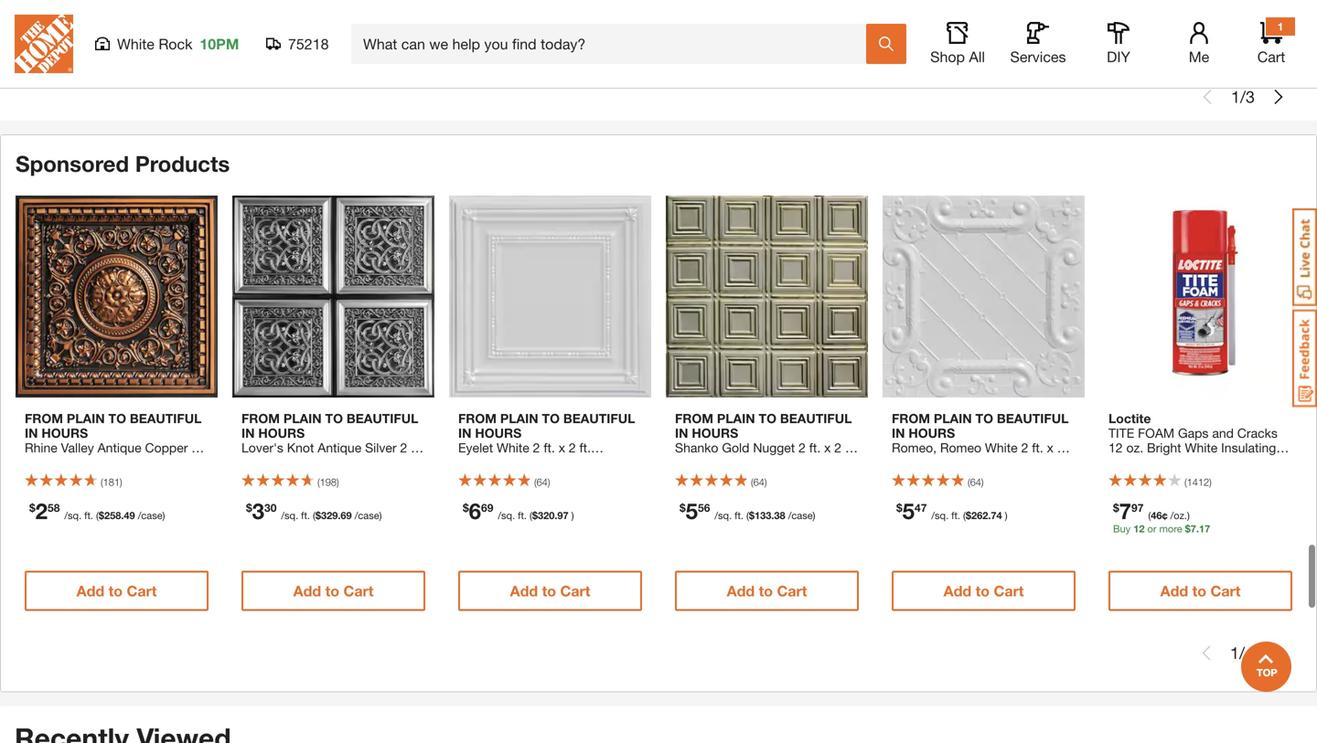 Task type: describe. For each thing, give the bounding box(es) containing it.
tin inside from plain to beautiful in hours romeo, romeo white 2 ft. x 2 ft. decorative tin style nail up ceiling tile (48 sq. ft./case)
[[972, 455, 989, 470]]

$ left 38
[[749, 510, 755, 522]]

75218 button
[[266, 35, 329, 53]]

nail for romeo,
[[1025, 455, 1046, 470]]

) inside $ 5 56 /sq. ft. ( $ 133 . 38 /case )
[[813, 510, 815, 522]]

sealant
[[1182, 455, 1225, 470]]

rock
[[159, 35, 192, 53]]

tin inside from plain to beautiful in hours rhine valley antique copper 2 ft. x 2 ft. pvc glue-up or lay-in faux tin ceiling tile (100 sq. ft./case)
[[56, 470, 74, 485]]

from plain to beautiful in hours romeo, romeo white 2 ft. x 2 ft. decorative tin style nail up ceiling tile (48 sq. ft./case)
[[892, 411, 1069, 485]]

ft. inside $ 5 47 /sq. ft. ( $ 262 . 74 )
[[951, 510, 960, 522]]

in for eyelet white 2 ft. x 2 ft. decorative tin style nail up ceiling tile (48 sq. ft./case)
[[458, 426, 472, 441]]

320
[[538, 510, 555, 522]]

) inside $ 6 69 /sq. ft. ( $ 320 . 97 )
[[571, 510, 574, 522]]

rhine valley antique copper 2 ft. x 2 ft. pvc glue-up or lay-in faux tin ceiling tile (100 sq. ft./case) image
[[16, 196, 218, 398]]

1 / 4
[[1230, 643, 1254, 663]]

58
[[48, 502, 60, 514]]

ft./case) inside from plain to beautiful in hours rhine valley antique copper 2 ft. x 2 ft. pvc glue-up or lay-in faux tin ceiling tile (100 sq. ft./case)
[[25, 484, 71, 499]]

style inside 'from plain to beautiful in hours eyelet white 2 ft. x 2 ft. decorative tin style nail up ceiling tile (48 sq. ft./case)'
[[544, 455, 573, 470]]

beautiful for from plain to beautiful in hours shanko gold nugget 2 ft. x 2 ft. decorative tin style nail up ceiling tile (24 sq. ft./case)
[[780, 411, 852, 426]]

sq. inside from plain to beautiful in hours lover's knot antique silver 2 ft. x 2 ft. pvc glue-up ceiling tile (100 sq. ft./case)
[[270, 470, 287, 485]]

products
[[135, 150, 230, 177]]

plain for gold
[[717, 411, 755, 426]]

in for rhine valley antique copper 2 ft. x 2 ft. pvc glue-up or lay-in faux tin ceiling tile (100 sq. ft./case)
[[25, 426, 38, 441]]

from plain to beautiful in hours rhine valley antique copper 2 ft. x 2 ft. pvc glue-up or lay-in faux tin ceiling tile (100 sq. ft./case)
[[25, 411, 205, 499]]

in for romeo, romeo white 2 ft. x 2 ft. decorative tin style nail up ceiling tile (48 sq. ft./case)
[[892, 426, 905, 441]]

( inside $ 3 30 /sq. ft. ( $ 329 . 69 /case )
[[313, 510, 315, 522]]

up for romeo,
[[1050, 455, 1067, 470]]

) up 262
[[981, 477, 984, 488]]

x inside from plain to beautiful in hours shanko gold nugget 2 ft. x 2 ft. decorative tin style nail up ceiling tile (24 sq. ft./case)
[[824, 440, 831, 456]]

shop all button
[[928, 22, 987, 66]]

from for from plain to beautiful in hours lover's knot antique silver 2 ft. x 2 ft. pvc glue-up ceiling tile (100 sq. ft./case)
[[241, 411, 280, 426]]

oz.
[[1126, 440, 1144, 456]]

romeo,
[[892, 440, 937, 456]]

( up $ 5 56 /sq. ft. ( $ 133 . 38 /case )
[[751, 477, 753, 488]]

antique for 3
[[318, 440, 362, 456]]

ft./case) inside from plain to beautiful in hours romeo, romeo white 2 ft. x 2 ft. decorative tin style nail up ceiling tile (48 sq. ft./case)
[[1000, 470, 1046, 485]]

$ 2 58 /sq. ft. ( $ 258 . 49 /case )
[[29, 498, 165, 524]]

) inside the $ 7 97 ( 46 ¢ /oz. ) buy 12 or more $ 7 . 17
[[1187, 510, 1190, 522]]

buy
[[1113, 523, 1131, 535]]

) up 258
[[120, 477, 122, 488]]

¢
[[1162, 510, 1168, 522]]

/case for 3
[[355, 510, 379, 522]]

glue- for 2
[[104, 455, 136, 470]]

$ 6 69 /sq. ft. ( $ 320 . 97 )
[[463, 498, 574, 524]]

4
[[1245, 643, 1254, 663]]

style for shanko
[[761, 455, 789, 470]]

tile inside from plain to beautiful in hours shanko gold nugget 2 ft. x 2 ft. decorative tin style nail up ceiling tile (24 sq. ft./case)
[[718, 470, 738, 485]]

this is the first slide image for 1 / 3
[[1200, 90, 1215, 104]]

47
[[915, 502, 927, 514]]

( 181 )
[[101, 477, 122, 488]]

What can we help you find today? search field
[[363, 25, 865, 63]]

pvc for 3
[[277, 455, 303, 470]]

me
[[1189, 48, 1210, 65]]

lay-
[[169, 455, 195, 470]]

white left rock
[[117, 35, 154, 53]]

hours for eyelet
[[475, 426, 522, 441]]

diy button
[[1089, 22, 1148, 66]]

$ right 6
[[532, 510, 538, 522]]

(48 inside from plain to beautiful in hours romeo, romeo white 2 ft. x 2 ft. decorative tin style nail up ceiling tile (48 sq. ft./case)
[[958, 470, 976, 485]]

live chat image
[[1293, 209, 1317, 306]]

ceiling inside from plain to beautiful in hours romeo, romeo white 2 ft. x 2 ft. decorative tin style nail up ceiling tile (48 sq. ft./case)
[[892, 470, 931, 485]]

white rock 10pm
[[117, 35, 239, 53]]

x inside from plain to beautiful in hours romeo, romeo white 2 ft. x 2 ft. decorative tin style nail up ceiling tile (48 sq. ft./case)
[[1047, 440, 1054, 456]]

$ left 58
[[29, 502, 35, 514]]

( up $ 2 58 /sq. ft. ( $ 258 . 49 /case )
[[101, 477, 103, 488]]

12 inside the $ 7 97 ( 46 ¢ /oz. ) buy 12 or more $ 7 . 17
[[1134, 523, 1145, 535]]

$ 5 47 /sq. ft. ( $ 262 . 74 )
[[896, 498, 1008, 524]]

or inside from plain to beautiful in hours rhine valley antique copper 2 ft. x 2 ft. pvc glue-up or lay-in faux tin ceiling tile (100 sq. ft./case)
[[154, 455, 166, 470]]

. for romeo
[[988, 510, 991, 522]]

( 1412 )
[[1185, 477, 1212, 488]]

in for lover's knot antique silver 2 ft. x 2 ft. pvc glue-up ceiling tile (100 sq. ft./case)
[[241, 426, 255, 441]]

tile inside from plain to beautiful in hours romeo, romeo white 2 ft. x 2 ft. decorative tin style nail up ceiling tile (48 sq. ft./case)
[[935, 470, 954, 485]]

( 198 )
[[317, 477, 339, 488]]

6
[[469, 498, 481, 524]]

198
[[320, 477, 337, 488]]

to for white
[[542, 411, 560, 426]]

from plain to beautiful in hours lover's knot antique silver 2 ft. x 2 ft. pvc glue-up ceiling tile (100 sq. ft./case)
[[241, 411, 422, 485]]

$ up buy
[[1113, 502, 1119, 514]]

nail for shanko
[[793, 455, 815, 470]]

ceiling inside from plain to beautiful in hours rhine valley antique copper 2 ft. x 2 ft. pvc glue-up or lay-in faux tin ceiling tile (100 sq. ft./case)
[[77, 470, 116, 485]]

38
[[774, 510, 785, 522]]

( inside $ 5 47 /sq. ft. ( $ 262 . 74 )
[[963, 510, 966, 522]]

tile inside from plain to beautiful in hours lover's knot antique silver 2 ft. x 2 ft. pvc glue-up ceiling tile (100 sq. ft./case)
[[399, 455, 419, 470]]

x inside from plain to beautiful in hours rhine valley antique copper 2 ft. x 2 ft. pvc glue-up or lay-in faux tin ceiling tile (100 sq. ft./case)
[[40, 455, 46, 470]]

and
[[1212, 426, 1234, 441]]

plain for valley
[[67, 411, 105, 426]]

ft. inside $ 3 30 /sq. ft. ( $ 329 . 69 /case )
[[301, 510, 310, 522]]

from for from plain to beautiful in hours romeo, romeo white 2 ft. x 2 ft. decorative tin style nail up ceiling tile (48 sq. ft./case)
[[892, 411, 930, 426]]

5 for shanko gold nugget 2 ft. x 2 ft. decorative tin style nail up ceiling tile (24 sq. ft./case)
[[686, 498, 698, 524]]

x inside from plain to beautiful in hours lover's knot antique silver 2 ft. x 2 ft. pvc glue-up ceiling tile (100 sq. ft./case)
[[241, 455, 248, 470]]

( up $ 6 69 /sq. ft. ( $ 320 . 97 )
[[534, 477, 537, 488]]

lover's knot antique silver 2 ft. x 2 ft. pvc glue-up ceiling tile (100 sq. ft./case) image
[[232, 196, 434, 398]]

sq. inside from plain to beautiful in hours shanko gold nugget 2 ft. x 2 ft. decorative tin style nail up ceiling tile (24 sq. ft./case)
[[762, 470, 780, 485]]

. for knot
[[338, 510, 341, 522]]

valley
[[61, 440, 94, 456]]

) right (24
[[765, 477, 767, 488]]

1 inside cart 1
[[1278, 20, 1284, 33]]

from plain to beautiful in hours eyelet white 2 ft. x 2 ft. decorative tin style nail up ceiling tile (48 sq. ft./case)
[[458, 411, 635, 485]]

faux
[[25, 470, 53, 485]]

from plain to beautiful in hours shanko gold nugget 2 ft. x 2 ft. decorative tin style nail up ceiling tile (24 sq. ft./case)
[[675, 411, 857, 485]]

10pm
[[200, 35, 239, 53]]

( inside $ 2 58 /sq. ft. ( $ 258 . 49 /case )
[[96, 510, 99, 522]]

/case for 2
[[138, 510, 162, 522]]

cracks
[[1237, 426, 1278, 441]]

) inside $ 2 58 /sq. ft. ( $ 258 . 49 /case )
[[162, 510, 165, 522]]

64 for (48
[[970, 477, 981, 488]]

in for shanko gold nugget 2 ft. x 2 ft. decorative tin style nail up ceiling tile (24 sq. ft./case)
[[675, 426, 688, 441]]

eyelet
[[458, 440, 493, 456]]

shop
[[930, 48, 965, 65]]

decorative inside 'from plain to beautiful in hours eyelet white 2 ft. x 2 ft. decorative tin style nail up ceiling tile (48 sq. ft./case)'
[[458, 455, 520, 470]]

) up 320 in the bottom of the page
[[548, 477, 550, 488]]

/sq. for shanko gold nugget 2 ft. x 2 ft. decorative tin style nail up ceiling tile (24 sq. ft./case)
[[715, 510, 732, 522]]

insulating
[[1221, 440, 1276, 456]]

. for gold
[[771, 510, 774, 522]]

up inside 'from plain to beautiful in hours eyelet white 2 ft. x 2 ft. decorative tin style nail up ceiling tile (48 sq. ft./case)'
[[602, 455, 618, 470]]

loctite
[[1109, 411, 1151, 426]]

1 / 3
[[1231, 87, 1255, 107]]

) inside $ 3 30 /sq. ft. ( $ 329 . 69 /case )
[[379, 510, 382, 522]]

( 64 ) for (24
[[751, 477, 767, 488]]

pvc for 2
[[75, 455, 101, 470]]

) up 329
[[337, 477, 339, 488]]

329
[[321, 510, 338, 522]]

gaps
[[1178, 426, 1209, 441]]

69 inside $ 3 30 /sq. ft. ( $ 329 . 69 /case )
[[341, 510, 352, 522]]

ft./case) inside from plain to beautiful in hours lover's knot antique silver 2 ft. x 2 ft. pvc glue-up ceiling tile (100 sq. ft./case)
[[291, 470, 337, 485]]

ft. inside $ 2 58 /sq. ft. ( $ 258 . 49 /case )
[[84, 510, 93, 522]]

shop all
[[930, 48, 985, 65]]

97 inside the $ 7 97 ( 46 ¢ /oz. ) buy 12 or more $ 7 . 17
[[1132, 502, 1144, 514]]

hours for shanko
[[692, 426, 738, 441]]

all
[[969, 48, 985, 65]]

sponsored
[[16, 150, 129, 177]]

(24
[[741, 470, 759, 485]]

rhine
[[25, 440, 57, 456]]

. for white
[[555, 510, 557, 522]]

from for from plain to beautiful in hours eyelet white 2 ft. x 2 ft. decorative tin style nail up ceiling tile (48 sq. ft./case)
[[458, 411, 497, 426]]

( 64 ) for (48
[[968, 477, 984, 488]]

nugget
[[753, 440, 795, 456]]

me button
[[1170, 22, 1228, 66]]

133
[[755, 510, 771, 522]]

1 horizontal spatial 7
[[1191, 523, 1196, 535]]

(48 inside 'from plain to beautiful in hours eyelet white 2 ft. x 2 ft. decorative tin style nail up ceiling tile (48 sq. ft./case)'
[[524, 470, 542, 485]]

/sq. for lover's knot antique silver 2 ft. x 2 ft. pvc glue-up ceiling tile (100 sq. ft./case)
[[281, 510, 298, 522]]

$ left 47
[[896, 502, 903, 514]]

ceiling inside from plain to beautiful in hours lover's knot antique silver 2 ft. x 2 ft. pvc glue-up ceiling tile (100 sq. ft./case)
[[356, 455, 395, 470]]

copper
[[145, 440, 188, 456]]

(100 inside from plain to beautiful in hours rhine valley antique copper 2 ft. x 2 ft. pvc glue-up or lay-in faux tin ceiling tile (100 sq. ft./case)
[[143, 470, 168, 485]]

white inside from plain to beautiful in hours romeo, romeo white 2 ft. x 2 ft. decorative tin style nail up ceiling tile (48 sq. ft./case)
[[985, 440, 1018, 456]]

or inside the $ 7 97 ( 46 ¢ /oz. ) buy 12 or more $ 7 . 17
[[1148, 523, 1157, 535]]

$ 5 56 /sq. ft. ( $ 133 . 38 /case )
[[680, 498, 815, 524]]



Task type: locate. For each thing, give the bounding box(es) containing it.
/case for 5
[[788, 510, 813, 522]]

ceiling inside from plain to beautiful in hours shanko gold nugget 2 ft. x 2 ft. decorative tin style nail up ceiling tile (24 sq. ft./case)
[[675, 470, 714, 485]]

74
[[991, 510, 1002, 522]]

( left 320 in the bottom of the page
[[530, 510, 532, 522]]

0 horizontal spatial antique
[[98, 440, 141, 456]]

ft./case) up 58
[[25, 484, 71, 499]]

style inside from plain to beautiful in hours shanko gold nugget 2 ft. x 2 ft. decorative tin style nail up ceiling tile (24 sq. ft./case)
[[761, 455, 789, 470]]

beautiful for from plain to beautiful in hours romeo, romeo white 2 ft. x 2 ft. decorative tin style nail up ceiling tile (48 sq. ft./case)
[[997, 411, 1069, 426]]

3 left next slide image
[[1246, 87, 1255, 107]]

0 horizontal spatial 3
[[252, 498, 264, 524]]

1 style from the left
[[544, 455, 573, 470]]

2 64 from the left
[[753, 477, 765, 488]]

beautiful inside from plain to beautiful in hours shanko gold nugget 2 ft. x 2 ft. decorative tin style nail up ceiling tile (24 sq. ft./case)
[[780, 411, 852, 426]]

decorative up 6
[[458, 455, 520, 470]]

12 left oz.
[[1109, 440, 1123, 456]]

1 horizontal spatial or
[[1148, 523, 1157, 535]]

from inside from plain to beautiful in hours romeo, romeo white 2 ft. x 2 ft. decorative tin style nail up ceiling tile (48 sq. ft./case)
[[892, 411, 930, 426]]

1 vertical spatial 12
[[1134, 523, 1145, 535]]

. down '( 198 )'
[[338, 510, 341, 522]]

0 vertical spatial this is the first slide image
[[1200, 90, 1215, 104]]

2 up from the left
[[818, 455, 835, 470]]

64 for (24
[[753, 477, 765, 488]]

glue- up 198
[[306, 455, 338, 470]]

4 /sq. from the left
[[715, 510, 732, 522]]

1 horizontal spatial glue-
[[306, 455, 338, 470]]

$ left "49"
[[99, 510, 104, 522]]

1 vertical spatial or
[[1148, 523, 1157, 535]]

3 64 from the left
[[970, 477, 981, 488]]

3 /sq. from the left
[[498, 510, 515, 522]]

2 vertical spatial 1
[[1230, 643, 1239, 663]]

from inside 'from plain to beautiful in hours eyelet white 2 ft. x 2 ft. decorative tin style nail up ceiling tile (48 sq. ft./case)'
[[458, 411, 497, 426]]

in inside 'from plain to beautiful in hours eyelet white 2 ft. x 2 ft. decorative tin style nail up ceiling tile (48 sq. ft./case)'
[[458, 426, 472, 441]]

sq. inside from plain to beautiful in hours rhine valley antique copper 2 ft. x 2 ft. pvc glue-up or lay-in faux tin ceiling tile (100 sq. ft./case)
[[172, 470, 189, 485]]

0 horizontal spatial 7
[[1119, 498, 1132, 524]]

64 for sq.
[[537, 477, 548, 488]]

4 beautiful from the left
[[780, 411, 852, 426]]

0 vertical spatial or
[[154, 455, 166, 470]]

2 glue- from the left
[[306, 455, 338, 470]]

( left 262
[[963, 510, 966, 522]]

1 for 1 / 4
[[1230, 643, 1239, 663]]

decorative for shanko
[[675, 455, 736, 470]]

cart
[[133, 35, 163, 53], [348, 35, 379, 53], [564, 35, 594, 53], [996, 35, 1026, 53], [1212, 35, 1242, 53], [1258, 48, 1285, 65], [127, 583, 157, 600], [343, 583, 374, 600], [560, 583, 590, 600], [777, 583, 807, 600], [994, 583, 1024, 600], [1211, 583, 1241, 600]]

64
[[537, 477, 548, 488], [753, 477, 765, 488], [970, 477, 981, 488]]

foam
[[1146, 455, 1178, 470]]

3 to from the left
[[542, 411, 560, 426]]

56
[[698, 502, 710, 514]]

plain inside from plain to beautiful in hours lover's knot antique silver 2 ft. x 2 ft. pvc glue-up ceiling tile (100 sq. ft./case)
[[283, 411, 322, 426]]

5 for romeo, romeo white 2 ft. x 2 ft. decorative tin style nail up ceiling tile (48 sq. ft./case)
[[903, 498, 915, 524]]

1 in from the left
[[25, 426, 38, 441]]

) right the ¢ on the bottom of the page
[[1187, 510, 1190, 522]]

( down sealant
[[1185, 477, 1187, 488]]

3 in from the left
[[458, 426, 472, 441]]

sq. left in
[[172, 470, 189, 485]]

/sq. inside $ 5 56 /sq. ft. ( $ 133 . 38 /case )
[[715, 510, 732, 522]]

/ for 4
[[1239, 643, 1245, 663]]

( 64 ) up $ 5 56 /sq. ft. ( $ 133 . 38 /case )
[[751, 477, 767, 488]]

1 5 from the left
[[686, 498, 698, 524]]

up left "shanko"
[[602, 455, 618, 470]]

tile
[[399, 455, 419, 470], [120, 470, 140, 485], [501, 470, 521, 485], [718, 470, 738, 485], [935, 470, 954, 485]]

beautiful for from plain to beautiful in hours rhine valley antique copper 2 ft. x 2 ft. pvc glue-up or lay-in faux tin ceiling tile (100 sq. ft./case)
[[130, 411, 202, 426]]

64 up 320 in the bottom of the page
[[537, 477, 548, 488]]

hours
[[42, 426, 88, 441], [258, 426, 305, 441], [475, 426, 522, 441], [692, 426, 738, 441], [909, 426, 955, 441]]

. inside the $ 7 97 ( 46 ¢ /oz. ) buy 12 or more $ 7 . 17
[[1196, 523, 1199, 535]]

sq. inside 'from plain to beautiful in hours eyelet white 2 ft. x 2 ft. decorative tin style nail up ceiling tile (48 sq. ft./case)'
[[546, 470, 563, 485]]

shanko gold nugget 2 ft. x 2 ft. decorative tin style nail up ceiling tile (24 sq. ft./case) image
[[666, 196, 868, 398]]

beautiful inside 'from plain to beautiful in hours eyelet white 2 ft. x 2 ft. decorative tin style nail up ceiling tile (48 sq. ft./case)'
[[563, 411, 635, 426]]

( up $ 5 47 /sq. ft. ( $ 262 . 74 )
[[968, 477, 970, 488]]

to for knot
[[325, 411, 343, 426]]

in inside from plain to beautiful in hours shanko gold nugget 2 ft. x 2 ft. decorative tin style nail up ceiling tile (24 sq. ft./case)
[[675, 426, 688, 441]]

plain inside from plain to beautiful in hours shanko gold nugget 2 ft. x 2 ft. decorative tin style nail up ceiling tile (24 sq. ft./case)
[[717, 411, 755, 426]]

3 beautiful from the left
[[563, 411, 635, 426]]

ft. inside $ 5 56 /sq. ft. ( $ 133 . 38 /case )
[[735, 510, 744, 522]]

1 horizontal spatial 5
[[903, 498, 915, 524]]

1 decorative from the left
[[458, 455, 520, 470]]

5 from from the left
[[892, 411, 930, 426]]

2 antique from the left
[[318, 440, 362, 456]]

) down sealant
[[1209, 477, 1212, 488]]

2 /sq. from the left
[[281, 510, 298, 522]]

3 ( 64 ) from the left
[[968, 477, 984, 488]]

5 plain from the left
[[934, 411, 972, 426]]

3 decorative from the left
[[907, 455, 968, 470]]

hours inside from plain to beautiful in hours romeo, romeo white 2 ft. x 2 ft. decorative tin style nail up ceiling tile (48 sq. ft./case)
[[909, 426, 955, 441]]

up inside from plain to beautiful in hours romeo, romeo white 2 ft. x 2 ft. decorative tin style nail up ceiling tile (48 sq. ft./case)
[[1050, 455, 1067, 470]]

4 hours from the left
[[692, 426, 738, 441]]

sq. right (24
[[762, 470, 780, 485]]

. down nugget
[[771, 510, 774, 522]]

1 horizontal spatial nail
[[793, 455, 815, 470]]

(48 down romeo
[[958, 470, 976, 485]]

(48
[[524, 470, 542, 485], [958, 470, 976, 485]]

3 plain from the left
[[500, 411, 538, 426]]

$
[[29, 502, 35, 514], [246, 502, 252, 514], [463, 502, 469, 514], [680, 502, 686, 514], [896, 502, 903, 514], [1113, 502, 1119, 514], [99, 510, 104, 522], [315, 510, 321, 522], [532, 510, 538, 522], [749, 510, 755, 522], [966, 510, 971, 522], [1185, 523, 1191, 535]]

46
[[1151, 510, 1162, 522]]

4 sq. from the left
[[762, 470, 780, 485]]

antique up "( 181 )"
[[98, 440, 141, 456]]

in
[[195, 455, 205, 470]]

plain for white
[[500, 411, 538, 426]]

$ down eyelet
[[463, 502, 469, 514]]

/case
[[138, 510, 162, 522], [355, 510, 379, 522], [788, 510, 813, 522]]

more
[[1159, 523, 1182, 535]]

12
[[1109, 440, 1123, 456], [1134, 523, 1145, 535]]

from up eyelet
[[458, 411, 497, 426]]

white right eyelet
[[497, 440, 529, 456]]

beautiful for from plain to beautiful in hours eyelet white 2 ft. x 2 ft. decorative tin style nail up ceiling tile (48 sq. ft./case)
[[563, 411, 635, 426]]

$ left the 74
[[966, 510, 971, 522]]

hours inside from plain to beautiful in hours lover's knot antique silver 2 ft. x 2 ft. pvc glue-up ceiling tile (100 sq. ft./case)
[[258, 426, 305, 441]]

hours inside from plain to beautiful in hours rhine valley antique copper 2 ft. x 2 ft. pvc glue-up or lay-in faux tin ceiling tile (100 sq. ft./case)
[[42, 426, 88, 441]]

1 horizontal spatial antique
[[318, 440, 362, 456]]

next slide image
[[1271, 646, 1285, 661]]

up for shanko
[[818, 455, 835, 470]]

( left the ¢ on the bottom of the page
[[1148, 510, 1151, 522]]

1 up from the left
[[602, 455, 618, 470]]

2 nail from the left
[[793, 455, 815, 470]]

from up lover's
[[241, 411, 280, 426]]

gold
[[722, 440, 750, 456]]

(100
[[143, 470, 168, 485], [241, 470, 266, 485]]

/case right 38
[[788, 510, 813, 522]]

tite
[[1109, 426, 1134, 441]]

shanko
[[675, 440, 718, 456]]

0 horizontal spatial 5
[[686, 498, 698, 524]]

( inside the $ 7 97 ( 46 ¢ /oz. ) buy 12 or more $ 7 . 17
[[1148, 510, 1151, 522]]

( 64 ) for sq.
[[534, 477, 550, 488]]

ft./case) inside from plain to beautiful in hours shanko gold nugget 2 ft. x 2 ft. decorative tin style nail up ceiling tile (24 sq. ft./case)
[[783, 470, 829, 485]]

decorative inside from plain to beautiful in hours shanko gold nugget 2 ft. x 2 ft. decorative tin style nail up ceiling tile (24 sq. ft./case)
[[675, 455, 736, 470]]

in up 6
[[458, 426, 472, 441]]

2 sq. from the left
[[270, 470, 287, 485]]

up inside from plain to beautiful in hours shanko gold nugget 2 ft. x 2 ft. decorative tin style nail up ceiling tile (24 sq. ft./case)
[[818, 455, 835, 470]]

1 plain from the left
[[67, 411, 105, 426]]

$ 7 97 ( 46 ¢ /oz. ) buy 12 or more $ 7 . 17
[[1113, 498, 1210, 535]]

1 nail from the left
[[576, 455, 598, 470]]

antique for 2
[[98, 440, 141, 456]]

( 64 ) up 262
[[968, 477, 984, 488]]

/sq. inside $ 6 69 /sq. ft. ( $ 320 . 97 )
[[498, 510, 515, 522]]

1 pvc from the left
[[75, 455, 101, 470]]

. inside $ 2 58 /sq. ft. ( $ 258 . 49 /case )
[[121, 510, 124, 522]]

in inside from plain to beautiful in hours romeo, romeo white 2 ft. x 2 ft. decorative tin style nail up ceiling tile (48 sq. ft./case)
[[892, 426, 905, 441]]

2 horizontal spatial nail
[[1025, 455, 1046, 470]]

services
[[1010, 48, 1066, 65]]

/oz.
[[1171, 510, 1187, 522]]

1 vertical spatial this is the first slide image
[[1199, 646, 1214, 661]]

0 horizontal spatial glue-
[[104, 455, 136, 470]]

1 (48 from the left
[[524, 470, 542, 485]]

2 up from the left
[[338, 455, 352, 470]]

decorative up 47
[[907, 455, 968, 470]]

ft.
[[411, 440, 422, 456], [544, 440, 555, 456], [579, 440, 591, 456], [809, 440, 821, 456], [845, 440, 857, 456], [1032, 440, 1043, 456], [25, 455, 36, 470], [61, 455, 72, 470], [262, 455, 274, 470], [892, 455, 903, 470], [84, 510, 93, 522], [301, 510, 310, 522], [518, 510, 527, 522], [735, 510, 744, 522], [951, 510, 960, 522]]

1 to from the left
[[108, 411, 126, 426]]

from for from plain to beautiful in hours rhine valley antique copper 2 ft. x 2 ft. pvc glue-up or lay-in faux tin ceiling tile (100 sq. ft./case)
[[25, 411, 63, 426]]

1 ( 64 ) from the left
[[534, 477, 550, 488]]

plain for knot
[[283, 411, 322, 426]]

hours for lover's
[[258, 426, 305, 441]]

4 to from the left
[[759, 411, 777, 426]]

antique inside from plain to beautiful in hours lover's knot antique silver 2 ft. x 2 ft. pvc glue-up ceiling tile (100 sq. ft./case)
[[318, 440, 362, 456]]

white inside loctite tite foam gaps and cracks 12 oz. bright white insulating spray foam sealant (each)
[[1185, 440, 1218, 456]]

style
[[544, 455, 573, 470], [761, 455, 789, 470], [993, 455, 1021, 470]]

1 horizontal spatial style
[[761, 455, 789, 470]]

4 plain from the left
[[717, 411, 755, 426]]

2 hours from the left
[[258, 426, 305, 441]]

/sq. for eyelet white 2 ft. x 2 ft. decorative tin style nail up ceiling tile (48 sq. ft./case)
[[498, 510, 515, 522]]

0 horizontal spatial style
[[544, 455, 573, 470]]

style for romeo,
[[993, 455, 1021, 470]]

add
[[82, 35, 110, 53], [298, 35, 326, 53], [514, 35, 542, 53], [946, 35, 974, 53], [1162, 35, 1190, 53], [77, 583, 104, 600], [293, 583, 321, 600], [510, 583, 538, 600], [727, 583, 755, 600], [944, 583, 972, 600], [1160, 583, 1188, 600]]

) right the 74
[[1005, 510, 1008, 522]]

2 in from the left
[[241, 426, 255, 441]]

) right 38
[[813, 510, 815, 522]]

5 beautiful from the left
[[997, 411, 1069, 426]]

plain inside from plain to beautiful in hours romeo, romeo white 2 ft. x 2 ft. decorative tin style nail up ceiling tile (48 sq. ft./case)
[[934, 411, 972, 426]]

from inside from plain to beautiful in hours lover's knot antique silver 2 ft. x 2 ft. pvc glue-up ceiling tile (100 sq. ft./case)
[[241, 411, 280, 426]]

2 pvc from the left
[[277, 455, 303, 470]]

12 inside loctite tite foam gaps and cracks 12 oz. bright white insulating spray foam sealant (each)
[[1109, 440, 1123, 456]]

antique up 198
[[318, 440, 362, 456]]

0 horizontal spatial pvc
[[75, 455, 101, 470]]

( inside $ 5 56 /sq. ft. ( $ 133 . 38 /case )
[[746, 510, 749, 522]]

1 horizontal spatial 97
[[1132, 502, 1144, 514]]

glue- inside from plain to beautiful in hours rhine valley antique copper 2 ft. x 2 ft. pvc glue-up or lay-in faux tin ceiling tile (100 sq. ft./case)
[[104, 455, 136, 470]]

2 horizontal spatial style
[[993, 455, 1021, 470]]

next slide image
[[1271, 90, 1286, 104]]

0 horizontal spatial 97
[[557, 510, 569, 522]]

. inside $ 5 47 /sq. ft. ( $ 262 . 74 )
[[988, 510, 991, 522]]

this is the first slide image for 1 / 4
[[1199, 646, 1214, 661]]

1 horizontal spatial ( 64 )
[[751, 477, 767, 488]]

in inside from plain to beautiful in hours rhine valley antique copper 2 ft. x 2 ft. pvc glue-up or lay-in faux tin ceiling tile (100 sq. ft./case)
[[25, 426, 38, 441]]

/sq. right 30
[[281, 510, 298, 522]]

sq. up 262
[[979, 470, 997, 485]]

hours for romeo,
[[909, 426, 955, 441]]

3 hours from the left
[[475, 426, 522, 441]]

from for from plain to beautiful in hours shanko gold nugget 2 ft. x 2 ft. decorative tin style nail up ceiling tile (24 sq. ft./case)
[[675, 411, 713, 426]]

17
[[1199, 523, 1210, 535]]

(
[[101, 477, 103, 488], [317, 477, 320, 488], [534, 477, 537, 488], [751, 477, 753, 488], [968, 477, 970, 488], [1185, 477, 1187, 488], [96, 510, 99, 522], [313, 510, 315, 522], [530, 510, 532, 522], [746, 510, 749, 522], [963, 510, 966, 522], [1148, 510, 1151, 522]]

lover's
[[241, 440, 283, 456]]

2 beautiful from the left
[[347, 411, 418, 426]]

1 horizontal spatial up
[[818, 455, 835, 470]]

glue- inside from plain to beautiful in hours lover's knot antique silver 2 ft. x 2 ft. pvc glue-up ceiling tile (100 sq. ft./case)
[[306, 455, 338, 470]]

spray
[[1109, 455, 1142, 470]]

the home depot logo image
[[15, 15, 73, 73]]

/sq. for romeo, romeo white 2 ft. x 2 ft. decorative tin style nail up ceiling tile (48 sq. ft./case)
[[932, 510, 949, 522]]

2 horizontal spatial ( 64 )
[[968, 477, 984, 488]]

tin right faux in the left of the page
[[56, 470, 74, 485]]

75218
[[288, 35, 329, 53]]

1 left next slide image
[[1231, 87, 1240, 107]]

1 vertical spatial 1
[[1231, 87, 1240, 107]]

plain inside from plain to beautiful in hours rhine valley antique copper 2 ft. x 2 ft. pvc glue-up or lay-in faux tin ceiling tile (100 sq. ft./case)
[[67, 411, 105, 426]]

2 to from the left
[[325, 411, 343, 426]]

3 down lover's
[[252, 498, 264, 524]]

up inside from plain to beautiful in hours lover's knot antique silver 2 ft. x 2 ft. pvc glue-up ceiling tile (100 sq. ft./case)
[[338, 455, 352, 470]]

x inside 'from plain to beautiful in hours eyelet white 2 ft. x 2 ft. decorative tin style nail up ceiling tile (48 sq. ft./case)'
[[559, 440, 565, 456]]

to for gold
[[759, 411, 777, 426]]

this is the first slide image left 1 / 3
[[1200, 90, 1215, 104]]

ft. inside $ 6 69 /sq. ft. ( $ 320 . 97 )
[[518, 510, 527, 522]]

1 /case from the left
[[138, 510, 162, 522]]

2 ( 64 ) from the left
[[751, 477, 767, 488]]

tile down romeo
[[935, 470, 954, 485]]

x left tite
[[1047, 440, 1054, 456]]

$ left 30
[[246, 502, 252, 514]]

. inside $ 6 69 /sq. ft. ( $ 320 . 97 )
[[555, 510, 557, 522]]

nail inside from plain to beautiful in hours shanko gold nugget 2 ft. x 2 ft. decorative tin style nail up ceiling tile (24 sq. ft./case)
[[793, 455, 815, 470]]

style inside from plain to beautiful in hours romeo, romeo white 2 ft. x 2 ft. decorative tin style nail up ceiling tile (48 sq. ft./case)
[[993, 455, 1021, 470]]

0 horizontal spatial decorative
[[458, 455, 520, 470]]

romeo, romeo white 2 ft. x 2 ft. decorative tin style nail up ceiling tile (48 sq. ft./case) image
[[883, 196, 1085, 398]]

3 style from the left
[[993, 455, 1021, 470]]

69 right 329
[[341, 510, 352, 522]]

cart 1
[[1258, 20, 1285, 65]]

romeo
[[940, 440, 982, 456]]

diy
[[1107, 48, 1130, 65]]

5
[[686, 498, 698, 524], [903, 498, 915, 524]]

181
[[103, 477, 120, 488]]

glue- up "( 181 )"
[[104, 455, 136, 470]]

1 horizontal spatial decorative
[[675, 455, 736, 470]]

. down 'from plain to beautiful in hours eyelet white 2 ft. x 2 ft. decorative tin style nail up ceiling tile (48 sq. ft./case)'
[[555, 510, 557, 522]]

258
[[104, 510, 121, 522]]

$ left 56 at the right of the page
[[680, 502, 686, 514]]

decorative
[[458, 455, 520, 470], [675, 455, 736, 470], [907, 455, 968, 470]]

1 horizontal spatial (100
[[241, 470, 266, 485]]

/case inside $ 3 30 /sq. ft. ( $ 329 . 69 /case )
[[355, 510, 379, 522]]

0 horizontal spatial /case
[[138, 510, 162, 522]]

eyelet white 2 ft. x 2 ft. decorative tin style nail up ceiling tile (48 sq. ft./case) image
[[449, 196, 651, 398]]

1 up next slide image
[[1278, 20, 1284, 33]]

ceiling
[[356, 455, 395, 470], [77, 470, 116, 485], [458, 470, 497, 485], [675, 470, 714, 485], [892, 470, 931, 485]]

loctite tite foam gaps and cracks 12 oz. bright white insulating spray foam sealant (each)
[[1109, 411, 1278, 470]]

tile inside 'from plain to beautiful in hours eyelet white 2 ft. x 2 ft. decorative tin style nail up ceiling tile (48 sq. ft./case)'
[[501, 470, 521, 485]]

97 right 320 in the bottom of the page
[[557, 510, 569, 522]]

services button
[[1009, 22, 1067, 66]]

0 horizontal spatial ( 64 )
[[534, 477, 550, 488]]

from up "shanko"
[[675, 411, 713, 426]]

0 vertical spatial 1
[[1278, 20, 1284, 33]]

ft./case) inside 'from plain to beautiful in hours eyelet white 2 ft. x 2 ft. decorative tin style nail up ceiling tile (48 sq. ft./case)'
[[567, 470, 613, 485]]

tin
[[523, 455, 541, 470], [740, 455, 757, 470], [972, 455, 989, 470], [56, 470, 74, 485]]

ceiling inside 'from plain to beautiful in hours eyelet white 2 ft. x 2 ft. decorative tin style nail up ceiling tile (48 sq. ft./case)'
[[458, 470, 497, 485]]

/sq. right 6
[[498, 510, 515, 522]]

) inside $ 5 47 /sq. ft. ( $ 262 . 74 )
[[1005, 510, 1008, 522]]

nail
[[576, 455, 598, 470], [793, 455, 815, 470], [1025, 455, 1046, 470]]

. down "( 181 )"
[[121, 510, 124, 522]]

( inside $ 6 69 /sq. ft. ( $ 320 . 97 )
[[530, 510, 532, 522]]

to for valley
[[108, 411, 126, 426]]

x right in
[[241, 455, 248, 470]]

1 64 from the left
[[537, 477, 548, 488]]

$ down 198
[[315, 510, 321, 522]]

ft./case)
[[291, 470, 337, 485], [567, 470, 613, 485], [783, 470, 829, 485], [1000, 470, 1046, 485], [25, 484, 71, 499]]

2 from from the left
[[241, 411, 280, 426]]

0 horizontal spatial or
[[154, 455, 166, 470]]

tile up $ 6 69 /sq. ft. ( $ 320 . 97 )
[[501, 470, 521, 485]]

from inside from plain to beautiful in hours rhine valley antique copper 2 ft. x 2 ft. pvc glue-up or lay-in faux tin ceiling tile (100 sq. ft./case)
[[25, 411, 63, 426]]

3
[[1246, 87, 1255, 107], [252, 498, 264, 524]]

0 vertical spatial /
[[1240, 87, 1246, 107]]

to inside from plain to beautiful in hours romeo, romeo white 2 ft. x 2 ft. decorative tin style nail up ceiling tile (48 sq. ft./case)
[[976, 411, 993, 426]]

from up romeo,
[[892, 411, 930, 426]]

beautiful
[[130, 411, 202, 426], [347, 411, 418, 426], [563, 411, 635, 426], [780, 411, 852, 426], [997, 411, 1069, 426]]

ft./case) up $ 6 69 /sq. ft. ( $ 320 . 97 )
[[567, 470, 613, 485]]

pvc
[[75, 455, 101, 470], [277, 455, 303, 470]]

nail inside from plain to beautiful in hours romeo, romeo white 2 ft. x 2 ft. decorative tin style nail up ceiling tile (48 sq. ft./case)
[[1025, 455, 1046, 470]]

up
[[136, 455, 151, 470], [338, 455, 352, 470]]

7
[[1119, 498, 1132, 524], [1191, 523, 1196, 535]]

tin inside from plain to beautiful in hours shanko gold nugget 2 ft. x 2 ft. decorative tin style nail up ceiling tile (24 sq. ft./case)
[[740, 455, 757, 470]]

to inside 'from plain to beautiful in hours eyelet white 2 ft. x 2 ft. decorative tin style nail up ceiling tile (48 sq. ft./case)'
[[542, 411, 560, 426]]

1 horizontal spatial 64
[[753, 477, 765, 488]]

to
[[114, 35, 129, 53], [330, 35, 344, 53], [546, 35, 560, 53], [978, 35, 992, 53], [1194, 35, 1208, 53], [108, 583, 123, 600], [325, 583, 339, 600], [542, 583, 556, 600], [759, 583, 773, 600], [976, 583, 990, 600], [1192, 583, 1207, 600]]

nail inside 'from plain to beautiful in hours eyelet white 2 ft. x 2 ft. decorative tin style nail up ceiling tile (48 sq. ft./case)'
[[576, 455, 598, 470]]

or
[[154, 455, 166, 470], [1148, 523, 1157, 535]]

2 5 from the left
[[903, 498, 915, 524]]

1 beautiful from the left
[[130, 411, 202, 426]]

5 /sq. from the left
[[932, 510, 949, 522]]

30
[[264, 502, 277, 514]]

. right more
[[1196, 523, 1199, 535]]

5 to from the left
[[976, 411, 993, 426]]

2 horizontal spatial up
[[1050, 455, 1067, 470]]

3 nail from the left
[[1025, 455, 1046, 470]]

1 from from the left
[[25, 411, 63, 426]]

/sq. for rhine valley antique copper 2 ft. x 2 ft. pvc glue-up or lay-in faux tin ceiling tile (100 sq. ft./case)
[[64, 510, 82, 522]]

. inside $ 3 30 /sq. ft. ( $ 329 . 69 /case )
[[338, 510, 341, 522]]

0 horizontal spatial 64
[[537, 477, 548, 488]]

. for valley
[[121, 510, 124, 522]]

beautiful for from plain to beautiful in hours lover's knot antique silver 2 ft. x 2 ft. pvc glue-up ceiling tile (100 sq. ft./case)
[[347, 411, 418, 426]]

/ for 3
[[1240, 87, 1246, 107]]

up for 2
[[136, 455, 151, 470]]

add to cart
[[82, 35, 163, 53], [298, 35, 379, 53], [514, 35, 594, 53], [946, 35, 1026, 53], [1162, 35, 1242, 53], [77, 583, 157, 600], [293, 583, 374, 600], [510, 583, 590, 600], [727, 583, 807, 600], [944, 583, 1024, 600], [1160, 583, 1241, 600]]

this is the first slide image
[[1200, 90, 1215, 104], [1199, 646, 1214, 661]]

to inside from plain to beautiful in hours shanko gold nugget 2 ft. x 2 ft. decorative tin style nail up ceiling tile (24 sq. ft./case)
[[759, 411, 777, 426]]

tin inside 'from plain to beautiful in hours eyelet white 2 ft. x 2 ft. decorative tin style nail up ceiling tile (48 sq. ft./case)'
[[523, 455, 541, 470]]

decorative up 56 at the right of the page
[[675, 455, 736, 470]]

/sq. right 58
[[64, 510, 82, 522]]

.
[[121, 510, 124, 522], [338, 510, 341, 522], [555, 510, 557, 522], [771, 510, 774, 522], [988, 510, 991, 522], [1196, 523, 1199, 535]]

1 vertical spatial /
[[1239, 643, 1245, 663]]

( 64 )
[[534, 477, 550, 488], [751, 477, 767, 488], [968, 477, 984, 488]]

white
[[117, 35, 154, 53], [497, 440, 529, 456], [985, 440, 1018, 456], [1185, 440, 1218, 456]]

2 (100 from the left
[[241, 470, 266, 485]]

1 sq. from the left
[[172, 470, 189, 485]]

tin up $ 5 56 /sq. ft. ( $ 133 . 38 /case )
[[740, 455, 757, 470]]

3 up from the left
[[1050, 455, 1067, 470]]

tite foam gaps and cracks 12 oz. bright white insulating spray foam sealant (each) image
[[1099, 196, 1302, 398]]

/sq.
[[64, 510, 82, 522], [281, 510, 298, 522], [498, 510, 515, 522], [715, 510, 732, 522], [932, 510, 949, 522]]

1 horizontal spatial (48
[[958, 470, 976, 485]]

style up 320 in the bottom of the page
[[544, 455, 573, 470]]

1 horizontal spatial pvc
[[277, 455, 303, 470]]

3 sq. from the left
[[546, 470, 563, 485]]

(100 inside from plain to beautiful in hours lover's knot antique silver 2 ft. x 2 ft. pvc glue-up ceiling tile (100 sq. ft./case)
[[241, 470, 266, 485]]

5 sq. from the left
[[979, 470, 997, 485]]

ft./case) down nugget
[[783, 470, 829, 485]]

2 plain from the left
[[283, 411, 322, 426]]

) right "49"
[[162, 510, 165, 522]]

1 horizontal spatial 69
[[481, 502, 493, 514]]

in left the knot
[[241, 426, 255, 441]]

in
[[25, 426, 38, 441], [241, 426, 255, 441], [458, 426, 472, 441], [675, 426, 688, 441], [892, 426, 905, 441]]

3 /case from the left
[[788, 510, 813, 522]]

97
[[1132, 502, 1144, 514], [557, 510, 569, 522]]

ft./case) up the 74
[[1000, 470, 1046, 485]]

0 vertical spatial 3
[[1246, 87, 1255, 107]]

2 style from the left
[[761, 455, 789, 470]]

knot
[[287, 440, 314, 456]]

2 horizontal spatial /case
[[788, 510, 813, 522]]

7 left 17
[[1191, 523, 1196, 535]]

97 inside $ 6 69 /sq. ft. ( $ 320 . 97 )
[[557, 510, 569, 522]]

from up rhine
[[25, 411, 63, 426]]

1412
[[1187, 477, 1209, 488]]

up right nugget
[[818, 455, 835, 470]]

1 vertical spatial 3
[[252, 498, 264, 524]]

) right 320 in the bottom of the page
[[571, 510, 574, 522]]

(each)
[[1228, 455, 1263, 470]]

plain inside 'from plain to beautiful in hours eyelet white 2 ft. x 2 ft. decorative tin style nail up ceiling tile (48 sq. ft./case)'
[[500, 411, 538, 426]]

tile left (24
[[718, 470, 738, 485]]

0 horizontal spatial nail
[[576, 455, 598, 470]]

to for romeo
[[976, 411, 993, 426]]

( up $ 3 30 /sq. ft. ( $ 329 . 69 /case )
[[317, 477, 320, 488]]

bright
[[1147, 440, 1181, 456]]

1 horizontal spatial /case
[[355, 510, 379, 522]]

1 /sq. from the left
[[64, 510, 82, 522]]

0 vertical spatial 12
[[1109, 440, 1123, 456]]

7 left 46
[[1119, 498, 1132, 524]]

1 for 1 / 3
[[1231, 87, 1240, 107]]

beautiful inside from plain to beautiful in hours lover's knot antique silver 2 ft. x 2 ft. pvc glue-up ceiling tile (100 sq. ft./case)
[[347, 411, 418, 426]]

2 decorative from the left
[[675, 455, 736, 470]]

69 inside $ 6 69 /sq. ft. ( $ 320 . 97 )
[[481, 502, 493, 514]]

0 horizontal spatial (48
[[524, 470, 542, 485]]

glue-
[[104, 455, 136, 470], [306, 455, 338, 470]]

sponsored products
[[16, 150, 230, 177]]

. down from plain to beautiful in hours romeo, romeo white 2 ft. x 2 ft. decorative tin style nail up ceiling tile (48 sq. ft./case)
[[988, 510, 991, 522]]

0 horizontal spatial up
[[602, 455, 618, 470]]

in up faux in the left of the page
[[25, 426, 38, 441]]

sq. inside from plain to beautiful in hours romeo, romeo white 2 ft. x 2 ft. decorative tin style nail up ceiling tile (48 sq. ft./case)
[[979, 470, 997, 485]]

2 (48 from the left
[[958, 470, 976, 485]]

/case right 329
[[355, 510, 379, 522]]

white inside 'from plain to beautiful in hours eyelet white 2 ft. x 2 ft. decorative tin style nail up ceiling tile (48 sq. ft./case)'
[[497, 440, 529, 456]]

glue- for 3
[[306, 455, 338, 470]]

49
[[124, 510, 135, 522]]

1 horizontal spatial 3
[[1246, 87, 1255, 107]]

ft./case) down the knot
[[291, 470, 337, 485]]

/case inside $ 5 56 /sq. ft. ( $ 133 . 38 /case )
[[788, 510, 813, 522]]

97 left 46
[[1132, 502, 1144, 514]]

3 from from the left
[[458, 411, 497, 426]]

hours for rhine
[[42, 426, 88, 441]]

up inside from plain to beautiful in hours rhine valley antique copper 2 ft. x 2 ft. pvc glue-up or lay-in faux tin ceiling tile (100 sq. ft./case)
[[136, 455, 151, 470]]

or down 46
[[1148, 523, 1157, 535]]

1 up from the left
[[136, 455, 151, 470]]

0 horizontal spatial 12
[[1109, 440, 1123, 456]]

1 antique from the left
[[98, 440, 141, 456]]

tile inside from plain to beautiful in hours rhine valley antique copper 2 ft. x 2 ft. pvc glue-up or lay-in faux tin ceiling tile (100 sq. ft./case)
[[120, 470, 140, 485]]

sq. up 320 in the bottom of the page
[[546, 470, 563, 485]]

5 down "shanko"
[[686, 498, 698, 524]]

/ left next slide image
[[1240, 87, 1246, 107]]

beautiful inside from plain to beautiful in hours rhine valley antique copper 2 ft. x 2 ft. pvc glue-up or lay-in faux tin ceiling tile (100 sq. ft./case)
[[130, 411, 202, 426]]

up for 3
[[338, 455, 352, 470]]

$ down "/oz."
[[1185, 523, 1191, 535]]

foam
[[1138, 426, 1175, 441]]

1 (100 from the left
[[143, 470, 168, 485]]

beautiful inside from plain to beautiful in hours romeo, romeo white 2 ft. x 2 ft. decorative tin style nail up ceiling tile (48 sq. ft./case)
[[997, 411, 1069, 426]]

/case right "49"
[[138, 510, 162, 522]]

1 glue- from the left
[[104, 455, 136, 470]]

white right romeo
[[985, 440, 1018, 456]]

0 horizontal spatial (100
[[143, 470, 168, 485]]

5 in from the left
[[892, 426, 905, 441]]

2 /case from the left
[[355, 510, 379, 522]]

2 horizontal spatial decorative
[[907, 455, 968, 470]]

64 up 262
[[970, 477, 981, 488]]

0 horizontal spatial up
[[136, 455, 151, 470]]

feedback link image
[[1293, 309, 1317, 408]]

in inside from plain to beautiful in hours lover's knot antique silver 2 ft. x 2 ft. pvc glue-up ceiling tile (100 sq. ft./case)
[[241, 426, 255, 441]]

2 horizontal spatial 64
[[970, 477, 981, 488]]

1 hours from the left
[[42, 426, 88, 441]]

silver
[[365, 440, 397, 456]]

4 from from the left
[[675, 411, 713, 426]]

5 hours from the left
[[909, 426, 955, 441]]

x up $ 6 69 /sq. ft. ( $ 320 . 97 )
[[559, 440, 565, 456]]

1 horizontal spatial up
[[338, 455, 352, 470]]

in left romeo
[[892, 426, 905, 441]]

1 horizontal spatial 12
[[1134, 523, 1145, 535]]

(100 left lay-
[[143, 470, 168, 485]]

/sq. inside $ 5 47 /sq. ft. ( $ 262 . 74 )
[[932, 510, 949, 522]]

x right nugget
[[824, 440, 831, 456]]

. inside $ 5 56 /sq. ft. ( $ 133 . 38 /case )
[[771, 510, 774, 522]]

$ 3 30 /sq. ft. ( $ 329 . 69 /case )
[[246, 498, 382, 524]]

to inside from plain to beautiful in hours lover's knot antique silver 2 ft. x 2 ft. pvc glue-up ceiling tile (100 sq. ft./case)
[[325, 411, 343, 426]]

0 horizontal spatial 69
[[341, 510, 352, 522]]

69 left 320 in the bottom of the page
[[481, 502, 493, 514]]

4 in from the left
[[675, 426, 688, 441]]

262
[[971, 510, 988, 522]]

plain for romeo
[[934, 411, 972, 426]]

decorative for romeo,
[[907, 455, 968, 470]]



Task type: vqa. For each thing, say whether or not it's contained in the screenshot.
2nd Antique from left
yes



